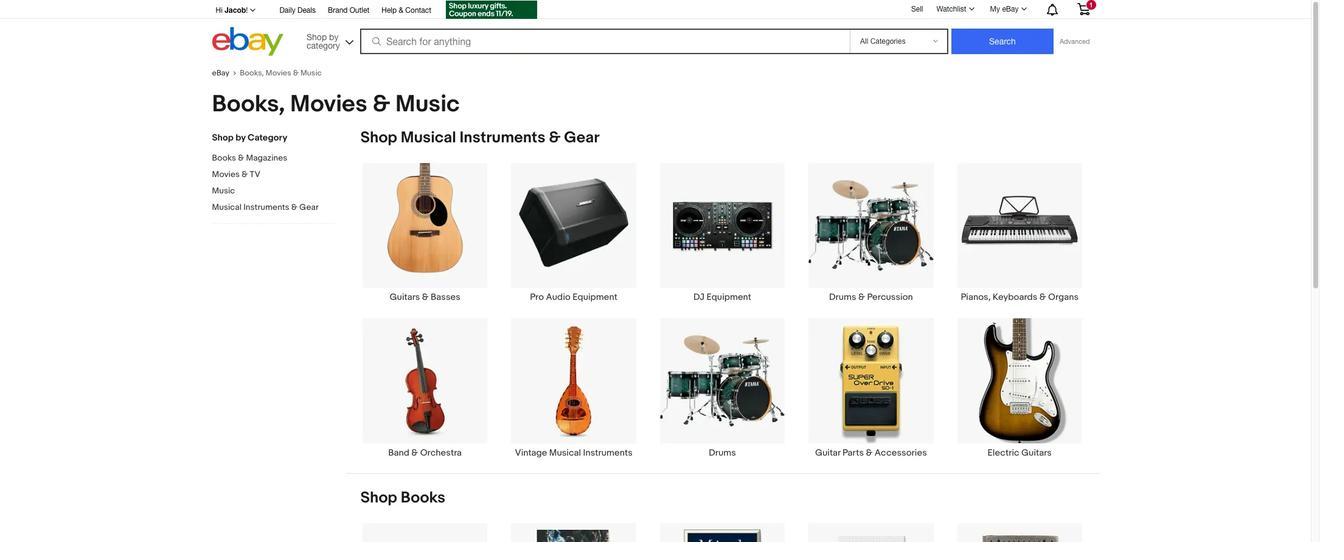 Task type: vqa. For each thing, say whether or not it's contained in the screenshot.
the topmost Books, Movies & Music
yes



Task type: describe. For each thing, give the bounding box(es) containing it.
shop for shop books
[[361, 488, 397, 507]]

Search for anything text field
[[362, 30, 848, 53]]

sell
[[912, 5, 924, 13]]

guitar
[[816, 447, 841, 459]]

!
[[246, 6, 248, 15]]

dj equipment
[[694, 292, 752, 303]]

keyboards
[[993, 292, 1038, 303]]

shop musical instruments & gear
[[361, 128, 600, 147]]

shop by category
[[212, 132, 287, 144]]

ebay inside account navigation
[[1003, 5, 1019, 13]]

get the coupon image
[[446, 1, 537, 19]]

0 horizontal spatial guitars
[[390, 292, 420, 303]]

guitar parts & accessories link
[[797, 318, 946, 459]]

dj
[[694, 292, 705, 303]]

band & orchestra
[[389, 447, 462, 459]]

instruments inside books & magazines movies & tv music musical instruments & gear
[[244, 202, 290, 212]]

drums & percussion link
[[797, 163, 946, 303]]

deals
[[298, 6, 316, 15]]

brand outlet
[[328, 6, 370, 15]]

daily
[[280, 6, 296, 15]]

brand
[[328, 6, 348, 15]]

vintage musical instruments link
[[500, 318, 648, 459]]

guitars inside 'link'
[[1022, 447, 1052, 459]]

pro audio equipment link
[[500, 163, 648, 303]]

account navigation
[[209, 0, 1099, 21]]

category
[[248, 132, 287, 144]]

guitar parts & accessories
[[816, 447, 927, 459]]

pianos,
[[961, 292, 991, 303]]

drums & percussion
[[830, 292, 913, 303]]

musical for vintage
[[549, 447, 581, 459]]

audio
[[546, 292, 571, 303]]

by for category
[[329, 32, 339, 42]]

0 vertical spatial movies
[[266, 68, 291, 78]]

outlet
[[350, 6, 370, 15]]

1 vertical spatial books, movies & music
[[212, 90, 460, 119]]

advanced
[[1060, 38, 1090, 45]]

shop by category
[[307, 32, 340, 50]]

guitars & basses
[[390, 292, 461, 303]]

0 vertical spatial books,
[[240, 68, 264, 78]]

by for category
[[236, 132, 246, 144]]

hi
[[216, 6, 223, 15]]

shop for shop musical instruments & gear
[[361, 128, 397, 147]]

2 equipment from the left
[[707, 292, 752, 303]]

gear inside books & magazines movies & tv music musical instruments & gear
[[299, 202, 319, 212]]

electric
[[988, 447, 1020, 459]]

daily deals link
[[280, 4, 316, 18]]

percussion
[[868, 292, 913, 303]]

advanced link
[[1054, 29, 1096, 54]]

tv
[[250, 169, 260, 180]]

my ebay
[[991, 5, 1019, 13]]

books & magazines movies & tv music musical instruments & gear
[[212, 153, 319, 212]]

category
[[307, 40, 340, 50]]

daily deals
[[280, 6, 316, 15]]

books & magazines link
[[212, 153, 328, 164]]

my ebay link
[[984, 2, 1033, 16]]

movies & tv link
[[212, 169, 328, 181]]

hi jacob !
[[216, 5, 248, 15]]

dj equipment link
[[648, 163, 797, 303]]

1 horizontal spatial gear
[[564, 128, 600, 147]]

pro audio equipment
[[530, 292, 618, 303]]

sell link
[[906, 5, 929, 13]]

list for shop books
[[346, 523, 1099, 542]]



Task type: locate. For each thing, give the bounding box(es) containing it.
by left category at the top left of the page
[[236, 132, 246, 144]]

equipment
[[573, 292, 618, 303], [707, 292, 752, 303]]

2 list from the top
[[346, 523, 1099, 542]]

0 vertical spatial drums
[[830, 292, 857, 303]]

1 vertical spatial musical
[[212, 202, 242, 212]]

0 horizontal spatial drums
[[709, 447, 736, 459]]

instruments for shop musical instruments & gear
[[460, 128, 546, 147]]

guitars
[[390, 292, 420, 303], [1022, 447, 1052, 459]]

0 vertical spatial list
[[346, 163, 1099, 473]]

0 horizontal spatial gear
[[299, 202, 319, 212]]

none submit inside shop by category banner
[[952, 29, 1054, 54]]

drums
[[830, 292, 857, 303], [709, 447, 736, 459]]

1 horizontal spatial drums
[[830, 292, 857, 303]]

0 horizontal spatial ebay
[[212, 68, 230, 78]]

equipment right dj
[[707, 292, 752, 303]]

my
[[991, 5, 1001, 13]]

movies right ebay link
[[266, 68, 291, 78]]

0 horizontal spatial books
[[212, 153, 236, 163]]

&
[[399, 6, 404, 15], [293, 68, 299, 78], [373, 90, 390, 119], [549, 128, 561, 147], [238, 153, 244, 163], [242, 169, 248, 180], [291, 202, 298, 212], [422, 292, 429, 303], [859, 292, 865, 303], [1040, 292, 1047, 303], [412, 447, 418, 459], [866, 447, 873, 459]]

jacob
[[225, 5, 246, 15]]

drums for drums & percussion
[[830, 292, 857, 303]]

watchlist
[[937, 5, 967, 13]]

shop
[[307, 32, 327, 42], [361, 128, 397, 147], [212, 132, 234, 144], [361, 488, 397, 507]]

musical instruments & gear link
[[212, 202, 328, 214]]

guitars left "basses"
[[390, 292, 420, 303]]

help & contact
[[382, 6, 432, 15]]

0 vertical spatial books
[[212, 153, 236, 163]]

shop for shop by category
[[212, 132, 234, 144]]

drums link
[[648, 318, 797, 459]]

movies inside books & magazines movies & tv music musical instruments & gear
[[212, 169, 240, 180]]

1 horizontal spatial instruments
[[460, 128, 546, 147]]

music inside books & magazines movies & tv music musical instruments & gear
[[212, 186, 235, 196]]

1 equipment from the left
[[573, 292, 618, 303]]

1 link
[[1070, 0, 1098, 18]]

pianos, keyboards & organs link
[[946, 163, 1095, 303]]

1 vertical spatial music
[[396, 90, 460, 119]]

1 vertical spatial ebay
[[212, 68, 230, 78]]

1 vertical spatial instruments
[[244, 202, 290, 212]]

0 vertical spatial gear
[[564, 128, 600, 147]]

0 vertical spatial by
[[329, 32, 339, 42]]

0 vertical spatial musical
[[401, 128, 456, 147]]

1 vertical spatial drums
[[709, 447, 736, 459]]

pianos, keyboards & organs
[[961, 292, 1079, 303]]

shop books
[[361, 488, 446, 507]]

books,
[[240, 68, 264, 78], [212, 90, 285, 119]]

1 vertical spatial gear
[[299, 202, 319, 212]]

instruments
[[460, 128, 546, 147], [244, 202, 290, 212], [583, 447, 633, 459]]

shop by category button
[[301, 27, 356, 53]]

books
[[212, 153, 236, 163], [401, 488, 446, 507]]

by down brand
[[329, 32, 339, 42]]

1 horizontal spatial books
[[401, 488, 446, 507]]

books inside books & magazines movies & tv music musical instruments & gear
[[212, 153, 236, 163]]

by inside shop by category
[[329, 32, 339, 42]]

magazines
[[246, 153, 287, 163]]

list for shop musical instruments & gear
[[346, 163, 1099, 473]]

gear
[[564, 128, 600, 147], [299, 202, 319, 212]]

vintage
[[515, 447, 547, 459]]

2 horizontal spatial musical
[[549, 447, 581, 459]]

0 vertical spatial ebay
[[1003, 5, 1019, 13]]

musical for shop
[[401, 128, 456, 147]]

help
[[382, 6, 397, 15]]

electric guitars link
[[946, 318, 1095, 459]]

1 vertical spatial books
[[401, 488, 446, 507]]

organs
[[1049, 292, 1079, 303]]

0 vertical spatial music
[[301, 68, 322, 78]]

1 vertical spatial guitars
[[1022, 447, 1052, 459]]

movies left tv
[[212, 169, 240, 180]]

0 vertical spatial instruments
[[460, 128, 546, 147]]

list
[[346, 163, 1099, 473], [346, 523, 1099, 542]]

1 list from the top
[[346, 163, 1099, 473]]

drums inside drums & percussion link
[[830, 292, 857, 303]]

1 horizontal spatial equipment
[[707, 292, 752, 303]]

1 vertical spatial movies
[[290, 90, 367, 119]]

band
[[389, 447, 410, 459]]

equipment right audio
[[573, 292, 618, 303]]

1 vertical spatial list
[[346, 523, 1099, 542]]

main content
[[346, 128, 1099, 542]]

0 vertical spatial books, movies & music
[[240, 68, 322, 78]]

vintage musical instruments
[[515, 447, 633, 459]]

0 horizontal spatial musical
[[212, 202, 242, 212]]

1 horizontal spatial guitars
[[1022, 447, 1052, 459]]

drums for drums
[[709, 447, 736, 459]]

drums inside drums link
[[709, 447, 736, 459]]

books down shop by category
[[212, 153, 236, 163]]

movies
[[266, 68, 291, 78], [290, 90, 367, 119], [212, 169, 240, 180]]

music
[[301, 68, 322, 78], [396, 90, 460, 119], [212, 186, 235, 196]]

1 horizontal spatial by
[[329, 32, 339, 42]]

2 vertical spatial instruments
[[583, 447, 633, 459]]

None submit
[[952, 29, 1054, 54]]

by
[[329, 32, 339, 42], [236, 132, 246, 144]]

guitars right electric
[[1022, 447, 1052, 459]]

shop for shop by category
[[307, 32, 327, 42]]

2 horizontal spatial music
[[396, 90, 460, 119]]

0 vertical spatial guitars
[[390, 292, 420, 303]]

list containing guitars & basses
[[346, 163, 1099, 473]]

shop inside shop by category
[[307, 32, 327, 42]]

movies down category
[[290, 90, 367, 119]]

brand outlet link
[[328, 4, 370, 18]]

electric guitars
[[988, 447, 1052, 459]]

books down band & orchestra
[[401, 488, 446, 507]]

watchlist link
[[930, 2, 980, 16]]

accessories
[[875, 447, 927, 459]]

music link
[[212, 186, 328, 197]]

musical inside books & magazines movies & tv music musical instruments & gear
[[212, 202, 242, 212]]

books inside "main content"
[[401, 488, 446, 507]]

pro
[[530, 292, 544, 303]]

parts
[[843, 447, 864, 459]]

shop by category banner
[[209, 0, 1099, 59]]

band & orchestra link
[[351, 318, 500, 459]]

0 horizontal spatial instruments
[[244, 202, 290, 212]]

1 horizontal spatial ebay
[[1003, 5, 1019, 13]]

0 horizontal spatial by
[[236, 132, 246, 144]]

ebay
[[1003, 5, 1019, 13], [212, 68, 230, 78]]

1 vertical spatial books,
[[212, 90, 285, 119]]

books, movies & music
[[240, 68, 322, 78], [212, 90, 460, 119]]

2 horizontal spatial instruments
[[583, 447, 633, 459]]

guitars & basses link
[[351, 163, 500, 303]]

2 vertical spatial music
[[212, 186, 235, 196]]

0 horizontal spatial music
[[212, 186, 235, 196]]

basses
[[431, 292, 461, 303]]

help & contact link
[[382, 4, 432, 18]]

instruments for vintage musical instruments
[[583, 447, 633, 459]]

2 vertical spatial musical
[[549, 447, 581, 459]]

& inside account navigation
[[399, 6, 404, 15]]

contact
[[406, 6, 432, 15]]

2 vertical spatial movies
[[212, 169, 240, 180]]

ebay link
[[212, 68, 240, 78]]

1 horizontal spatial musical
[[401, 128, 456, 147]]

0 horizontal spatial equipment
[[573, 292, 618, 303]]

1 horizontal spatial music
[[301, 68, 322, 78]]

orchestra
[[420, 447, 462, 459]]

main content containing shop musical instruments & gear
[[346, 128, 1099, 542]]

1
[[1090, 1, 1093, 9]]

1 vertical spatial by
[[236, 132, 246, 144]]

musical
[[401, 128, 456, 147], [212, 202, 242, 212], [549, 447, 581, 459]]



